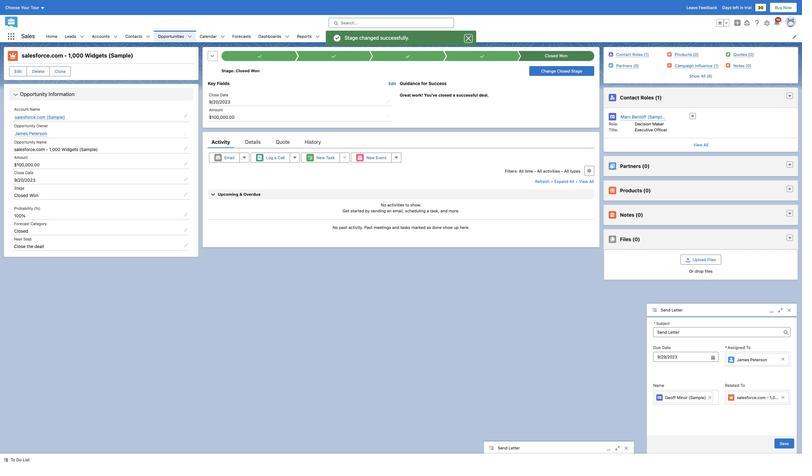 Task type: locate. For each thing, give the bounding box(es) containing it.
tasks
[[400, 225, 410, 230]]

james
[[15, 131, 28, 136], [737, 358, 749, 363]]

products image
[[667, 52, 672, 57]]

decision maker
[[635, 121, 664, 126]]

0 vertical spatial won
[[559, 53, 568, 58]]

* for * subject
[[654, 322, 656, 326]]

edit inside button
[[14, 69, 22, 74]]

contacts list item
[[121, 31, 154, 42]]

1 vertical spatial 9/20/2023
[[14, 178, 35, 183]]

closed up change
[[545, 53, 558, 58]]

and right task,
[[441, 209, 448, 214]]

contact for contact roles (1)
[[620, 95, 639, 100]]

text default image inside opportunity information dropdown button
[[13, 93, 18, 98]]

list
[[42, 31, 802, 42]]

show
[[689, 74, 700, 79]]

activities up email,
[[387, 203, 404, 208]]

upcoming & overdue
[[218, 192, 261, 197]]

step
[[23, 237, 32, 242]]

1 vertical spatial won
[[251, 68, 260, 73]]

2 vertical spatial widgets
[[781, 396, 797, 401]]

0 horizontal spatial closed won
[[14, 193, 38, 198]]

amount down key fields
[[209, 108, 223, 113]]

search...
[[341, 20, 358, 25]]

benioff
[[632, 114, 647, 120]]

to do list
[[11, 458, 30, 463]]

accounts link
[[88, 31, 113, 42]]

james peterson link down opportunity owner
[[15, 130, 47, 137]]

100%
[[14, 213, 26, 219]]

closed won inside path options list box
[[545, 53, 568, 58]]

a right closed
[[453, 93, 455, 98]]

stage down closed won link
[[571, 69, 582, 74]]

1 horizontal spatial -
[[64, 52, 67, 59]]

text default image up account
[[13, 93, 18, 98]]

1 vertical spatial send
[[498, 446, 508, 451]]

james peterson inside the send letter dialog
[[737, 358, 767, 363]]

dashboards list item
[[255, 31, 293, 42]]

closed right :
[[236, 68, 250, 73]]

1 horizontal spatial letter
[[672, 308, 683, 313]]

0 vertical spatial closed won
[[545, 53, 568, 58]]

0 horizontal spatial $100,000.00
[[14, 162, 40, 167]]

0 horizontal spatial to
[[11, 458, 15, 463]]

won up change closed stage button
[[559, 53, 568, 58]]

(s
[[798, 396, 802, 401]]

0 vertical spatial name
[[30, 107, 40, 112]]

opportunities list item
[[154, 31, 196, 42]]

past
[[364, 225, 373, 230]]

0 vertical spatial contact
[[616, 52, 631, 57]]

reports list item
[[293, 31, 324, 42]]

0 vertical spatial *
[[654, 322, 656, 326]]

1 vertical spatial name
[[36, 140, 47, 145]]

marc
[[621, 114, 631, 120]]

none text field inside the send letter dialog
[[653, 328, 791, 338]]

event
[[376, 155, 386, 160]]

1 vertical spatial close
[[14, 171, 24, 175]]

0 horizontal spatial activities
[[387, 203, 404, 208]]

edit down 'opportunity' image
[[14, 69, 22, 74]]

text default image inside the accounts list item
[[113, 35, 118, 39]]

1 horizontal spatial new
[[366, 155, 375, 160]]

closed right change
[[557, 69, 570, 74]]

opportunities link
[[154, 31, 188, 42]]

a right log
[[274, 155, 277, 160]]

1 vertical spatial james peterson
[[737, 358, 767, 363]]

no up sending
[[381, 203, 386, 208]]

closed inside button
[[557, 69, 570, 74]]

0 vertical spatial opportunity
[[20, 91, 47, 97]]

1,000 inside the send letter dialog
[[770, 396, 780, 401]]

text default image inside dashboards list item
[[285, 35, 289, 39]]

leads link
[[61, 31, 80, 42]]

scheduling
[[405, 209, 426, 214]]

(0) for products (0)
[[643, 188, 651, 194]]

partners (0)
[[620, 164, 650, 169]]

0 vertical spatial view
[[693, 142, 703, 147]]

new task
[[316, 155, 335, 160]]

$100,000.00 down opportunity name
[[14, 162, 40, 167]]

0 horizontal spatial letter
[[509, 446, 520, 451]]

2 new from the left
[[366, 155, 375, 160]]

1 vertical spatial view all link
[[579, 177, 594, 187]]

next
[[14, 237, 22, 242]]

james peterson down assigned to
[[737, 358, 767, 363]]

1 vertical spatial activities
[[387, 203, 404, 208]]

show.
[[410, 203, 421, 208]]

letter inside dialog
[[672, 308, 683, 313]]

to right related
[[741, 384, 745, 389]]

1 horizontal spatial send
[[661, 308, 671, 313]]

salesforce.com - 1,000 widgets (sample) down opportunity name
[[14, 147, 98, 152]]

james peterson link inside the send letter dialog
[[727, 354, 789, 366]]

filters:
[[505, 169, 518, 174]]

0 vertical spatial send letter link
[[647, 304, 797, 318]]

path options list box
[[222, 51, 594, 61]]

notes image
[[726, 63, 730, 68]]

history
[[305, 139, 321, 145]]

fields
[[217, 81, 230, 86]]

history link
[[305, 136, 321, 148]]

quotes image
[[726, 52, 730, 57]]

log a call button
[[251, 153, 290, 163]]

opportunity down account name
[[14, 124, 35, 128]]

call
[[278, 155, 285, 160]]

activities up "refresh"
[[543, 169, 560, 174]]

1 horizontal spatial james
[[737, 358, 749, 363]]

choose your tour
[[5, 5, 39, 10]]

1 horizontal spatial $100,000.00
[[209, 115, 235, 120]]

None text field
[[653, 353, 719, 363]]

amount down opportunity name
[[14, 155, 28, 160]]

quotes link
[[324, 31, 345, 42]]

* left subject
[[654, 322, 656, 326]]

send letter dialog
[[647, 304, 802, 454]]

1 vertical spatial view
[[579, 179, 588, 184]]

contact roles (1)
[[616, 52, 649, 57]]

2 vertical spatial won
[[29, 193, 38, 198]]

activities inside no activities to show. get started by sending an email, scheduling a task, and more.
[[387, 203, 404, 208]]

send
[[661, 308, 671, 313], [498, 446, 508, 451]]

2 vertical spatial date
[[662, 345, 671, 350]]

edit account name image
[[184, 114, 188, 118]]

1 vertical spatial send letter
[[498, 446, 520, 451]]

text default image inside opportunities list item
[[188, 35, 192, 39]]

contact up partners (0)
[[616, 52, 631, 57]]

text default image
[[80, 35, 84, 39], [146, 35, 151, 39], [220, 35, 225, 39], [315, 35, 320, 39], [788, 94, 792, 99], [788, 163, 792, 167], [788, 187, 792, 192], [788, 212, 792, 216], [788, 236, 792, 241]]

0 vertical spatial -
[[64, 52, 67, 59]]

name up 'geoff minor (sample)' link
[[653, 384, 664, 389]]

(0) right partners on the right top of the page
[[642, 164, 650, 169]]

1 horizontal spatial to
[[741, 384, 745, 389]]

2 vertical spatial 1,000
[[770, 396, 780, 401]]

0 horizontal spatial new
[[316, 155, 325, 160]]

contact for contact roles (1)
[[616, 52, 631, 57]]

1 horizontal spatial and
[[441, 209, 448, 214]]

salesforce.com inside the send letter dialog
[[737, 396, 766, 401]]

a inside button
[[274, 155, 277, 160]]

0 horizontal spatial james peterson
[[15, 131, 47, 136]]

0 vertical spatial 9/20/2023
[[209, 99, 230, 105]]

leave feedback link
[[687, 5, 717, 10]]

closed up probability
[[14, 193, 28, 198]]

1 horizontal spatial james peterson
[[737, 358, 767, 363]]

* subject
[[654, 322, 670, 326]]

deal!
[[34, 244, 44, 249]]

1 vertical spatial opportunity
[[14, 124, 35, 128]]

salesforce.com down account name
[[15, 115, 45, 120]]

opportunity down opportunity owner
[[14, 140, 35, 145]]

contact left roles
[[620, 95, 639, 100]]

1 horizontal spatial view all link
[[604, 138, 798, 152]]

closed won up probability (%)
[[14, 193, 38, 198]]

text default image inside calendar list item
[[220, 35, 225, 39]]

stage for stage : closed won
[[222, 68, 233, 73]]

james peterson link down assigned to
[[727, 354, 789, 366]]

calendar
[[200, 34, 217, 39]]

related to
[[725, 384, 745, 389]]

closed down the forecast
[[14, 229, 28, 234]]

1 vertical spatial letter
[[509, 446, 520, 451]]

files up 'files'
[[707, 258, 716, 263]]

won inside path options list box
[[559, 53, 568, 58]]

opportunities
[[158, 34, 184, 39]]

closed won up change closed stage
[[545, 53, 568, 58]]

left
[[733, 5, 739, 10]]

leave
[[687, 5, 698, 10]]

campaign influence (1)
[[675, 63, 719, 68]]

None text field
[[653, 328, 791, 338]]

no left past
[[333, 225, 338, 230]]

0 horizontal spatial send letter
[[498, 446, 520, 451]]

1 horizontal spatial send letter
[[661, 308, 683, 313]]

date right due
[[662, 345, 671, 350]]

0 horizontal spatial and
[[392, 225, 399, 230]]

new left task
[[316, 155, 325, 160]]

a inside no activities to show. get started by sending an email, scheduling a task, and more.
[[427, 209, 429, 214]]

stage up probability
[[14, 186, 24, 191]]

tab list
[[208, 136, 594, 148]]

here.
[[460, 225, 470, 230]]

to left do
[[11, 458, 15, 463]]

9/20/2023 down key fields
[[209, 99, 230, 105]]

1 horizontal spatial no
[[381, 203, 386, 208]]

opportunity inside dropdown button
[[20, 91, 47, 97]]

new for new task
[[316, 155, 325, 160]]

success alert dialog
[[326, 31, 476, 46]]

1 horizontal spatial won
[[251, 68, 260, 73]]

0 horizontal spatial widgets
[[61, 147, 78, 152]]

0 vertical spatial james peterson
[[15, 131, 47, 136]]

refresh • expand all • view all
[[535, 179, 594, 184]]

2 vertical spatial to
[[11, 458, 15, 463]]

send letter link
[[647, 304, 797, 318], [484, 442, 634, 456]]

2 vertical spatial opportunity
[[14, 140, 35, 145]]

stage inside success alert dialog
[[345, 35, 358, 41]]

text default image inside leads 'list item'
[[80, 35, 84, 39]]

0 horizontal spatial send letter link
[[484, 442, 634, 456]]

date down fields
[[220, 93, 228, 97]]

2 vertical spatial -
[[767, 396, 769, 401]]

opportunity owner
[[14, 124, 48, 128]]

(8)
[[707, 74, 712, 79]]

james down assigned to
[[737, 358, 749, 363]]

files
[[620, 237, 631, 243], [707, 258, 716, 263]]

1 vertical spatial to
[[741, 384, 745, 389]]

to do list button
[[0, 454, 33, 467]]

0 vertical spatial close
[[209, 93, 219, 97]]

1 horizontal spatial widgets
[[85, 52, 107, 59]]

delete
[[32, 69, 44, 74]]

1 vertical spatial a
[[274, 155, 277, 160]]

send letter inside dialog
[[661, 308, 683, 313]]

* for *
[[725, 345, 727, 350]]

upload files
[[693, 258, 716, 263]]

marc benioff (sample) image
[[609, 113, 616, 120]]

account name
[[14, 107, 40, 112]]

0 vertical spatial james
[[15, 131, 28, 136]]

no past activity. past meetings and tasks marked as done show up here.
[[333, 225, 470, 230]]

$100,000.00 up activity
[[209, 115, 235, 120]]

salesforce.com down opportunity name
[[14, 147, 45, 152]]

sending
[[371, 209, 386, 214]]

1 vertical spatial *
[[725, 345, 727, 350]]

salesforce.com (sample) link
[[15, 114, 65, 120]]

quotes
[[327, 34, 341, 39]]

0 horizontal spatial date
[[25, 171, 33, 175]]

files down "notes"
[[620, 237, 631, 243]]

0 vertical spatial edit
[[14, 69, 22, 74]]

(0) right products
[[643, 188, 651, 194]]

1 vertical spatial and
[[392, 225, 399, 230]]

0 vertical spatial widgets
[[85, 52, 107, 59]]

1 horizontal spatial activities
[[543, 169, 560, 174]]

salesforce.com up "delete" button
[[22, 52, 63, 59]]

1 vertical spatial amount
[[14, 155, 28, 160]]

stage up fields
[[222, 68, 233, 73]]

2 horizontal spatial 1,000
[[770, 396, 780, 401]]

email button
[[209, 153, 240, 163]]

text default image left calendar link
[[188, 35, 192, 39]]

opportunity up account name
[[20, 91, 47, 97]]

0 vertical spatial letter
[[672, 308, 683, 313]]

edit stage image
[[184, 193, 188, 197]]

stage down search...
[[345, 35, 358, 41]]

1 horizontal spatial peterson
[[750, 358, 767, 363]]

9/20/2023 up probability
[[14, 178, 35, 183]]

* left assigned
[[725, 345, 727, 350]]

close the deal!
[[14, 244, 44, 249]]

accounts list item
[[88, 31, 121, 42]]

1 vertical spatial james
[[737, 358, 749, 363]]

2 horizontal spatial won
[[559, 53, 568, 58]]

0 horizontal spatial a
[[274, 155, 277, 160]]

:
[[233, 68, 235, 73]]

stage for stage changed successfully.
[[345, 35, 358, 41]]

stage for stage
[[14, 186, 24, 191]]

view
[[693, 142, 703, 147], [579, 179, 588, 184]]

work!
[[412, 93, 423, 98]]

upcoming
[[218, 192, 238, 197]]

won up (%) at the top of page
[[29, 193, 38, 198]]

for
[[421, 81, 428, 86]]

(sample) inside the send letter dialog
[[689, 396, 706, 401]]

1 vertical spatial 1,000
[[49, 147, 60, 152]]

0 vertical spatial send letter
[[661, 308, 683, 313]]

0 vertical spatial and
[[441, 209, 448, 214]]

stage inside button
[[571, 69, 582, 74]]

opportunity for opportunity owner
[[14, 124, 35, 128]]

text default image left do
[[4, 459, 8, 463]]

a
[[453, 93, 455, 98], [274, 155, 277, 160], [427, 209, 429, 214]]

text default image left the reports "link"
[[285, 35, 289, 39]]

text default image
[[113, 35, 118, 39], [188, 35, 192, 39], [285, 35, 289, 39], [13, 93, 18, 98], [4, 459, 8, 463]]

probability (%)
[[14, 206, 40, 211]]

buy now button
[[770, 3, 797, 13]]

peterson down owner
[[29, 131, 47, 136]]

owner
[[36, 124, 48, 128]]

view all link
[[604, 138, 798, 152], [579, 177, 594, 187]]

clone
[[55, 69, 66, 74]]

opportunity image
[[8, 51, 18, 61]]

tab list containing activity
[[208, 136, 594, 148]]

1 new from the left
[[316, 155, 325, 160]]

opportunity for opportunity information
[[20, 91, 47, 97]]

2 vertical spatial a
[[427, 209, 429, 214]]

james down opportunity owner
[[15, 131, 28, 136]]

send for rightmost the send letter link
[[661, 308, 671, 313]]

due
[[653, 345, 661, 350]]

2 vertical spatial name
[[653, 384, 664, 389]]

text default image inside reports list item
[[315, 35, 320, 39]]

send for bottommost the send letter link
[[498, 446, 508, 451]]

send inside dialog
[[661, 308, 671, 313]]

and left tasks
[[392, 225, 399, 230]]

james peterson down opportunity owner
[[15, 131, 47, 136]]

leads
[[65, 34, 76, 39]]

(sample)
[[108, 52, 133, 59], [648, 114, 666, 120], [47, 115, 65, 120], [79, 147, 98, 152], [689, 396, 706, 401]]

1 vertical spatial files
[[707, 258, 716, 263]]

0 horizontal spatial send
[[498, 446, 508, 451]]

name up salesforce.com (sample)
[[30, 107, 40, 112]]

salesforce.com - 1,000 widgets (s link
[[727, 392, 802, 404]]

1 horizontal spatial closed won
[[545, 53, 568, 58]]

1 vertical spatial $100,000.00
[[14, 162, 40, 167]]

peterson down assigned to
[[750, 358, 767, 363]]

(0) right "notes"
[[636, 212, 643, 218]]

edit probability (%) image
[[184, 213, 188, 217]]

opportunity
[[20, 91, 47, 97], [14, 124, 35, 128], [14, 140, 35, 145]]

0 horizontal spatial james peterson link
[[15, 130, 47, 137]]

1 vertical spatial date
[[25, 171, 33, 175]]

salesforce.com - 1,000 widgets (s
[[737, 396, 802, 401]]

name down owner
[[36, 140, 47, 145]]

text default image right accounts
[[113, 35, 118, 39]]

no inside no activities to show. get started by sending an email, scheduling a task, and more.
[[381, 203, 386, 208]]

*
[[654, 322, 656, 326], [725, 345, 727, 350]]

(0) down notes (0)
[[633, 237, 640, 243]]

won right :
[[251, 68, 260, 73]]

0 vertical spatial activities
[[543, 169, 560, 174]]

salesforce.com - 1,000 widgets (sample) down leads 'list item'
[[22, 52, 133, 59]]

to right assigned
[[746, 345, 751, 350]]

group
[[716, 19, 729, 27]]

great
[[400, 93, 411, 98]]

0 horizontal spatial close date
[[14, 171, 33, 175]]

feedback
[[699, 5, 717, 10]]

salesforce.com down related to
[[737, 396, 766, 401]]

edit left the guidance
[[389, 81, 396, 86]]

contact
[[616, 52, 631, 57], [620, 95, 639, 100]]

view all
[[693, 142, 708, 147]]

2 horizontal spatial -
[[767, 396, 769, 401]]

salesforce.com - 1,000 widgets (sample)
[[22, 52, 133, 59], [14, 147, 98, 152]]

partners image
[[609, 63, 613, 68]]

new left the event
[[366, 155, 375, 160]]

1 horizontal spatial view
[[693, 142, 703, 147]]

a left task,
[[427, 209, 429, 214]]

0 vertical spatial a
[[453, 93, 455, 98]]

maker
[[652, 121, 664, 126]]

date down opportunity name
[[25, 171, 33, 175]]



Task type: vqa. For each thing, say whether or not it's contained in the screenshot.
bottommost Subscription
no



Task type: describe. For each thing, give the bounding box(es) containing it.
successful
[[456, 93, 478, 98]]

1 horizontal spatial files
[[707, 258, 716, 263]]

10
[[776, 18, 780, 22]]

contact roles image
[[609, 52, 613, 57]]

choose your tour button
[[5, 3, 45, 13]]

(0) for notes (0)
[[636, 212, 643, 218]]

edit link
[[389, 81, 396, 86]]

1 horizontal spatial 9/20/2023
[[209, 99, 230, 105]]

send letter for bottommost the send letter link
[[498, 446, 520, 451]]

tour
[[31, 5, 39, 10]]

reports
[[297, 34, 312, 39]]

no for past
[[333, 225, 338, 230]]

date inside the send letter dialog
[[662, 345, 671, 350]]

time
[[525, 169, 533, 174]]

0 horizontal spatial peterson
[[29, 131, 47, 136]]

show all (8) link
[[689, 74, 712, 79]]

text default image inside to do list button
[[4, 459, 8, 463]]

contacts link
[[121, 31, 146, 42]]

decision
[[635, 121, 651, 126]]

0 horizontal spatial won
[[29, 193, 38, 198]]

forecast
[[14, 222, 29, 227]]

1 horizontal spatial send letter link
[[647, 304, 797, 318]]

notes (0)
[[620, 212, 643, 218]]

edit forecast category image
[[184, 228, 188, 233]]

• down 'types'
[[576, 179, 578, 184]]

to inside button
[[11, 458, 15, 463]]

accounts
[[92, 34, 110, 39]]

products (0)
[[675, 52, 699, 57]]

2 vertical spatial close
[[14, 244, 26, 249]]

1 vertical spatial salesforce.com - 1,000 widgets (sample)
[[14, 147, 98, 152]]

0 horizontal spatial files
[[620, 237, 631, 243]]

2 horizontal spatial a
[[453, 93, 455, 98]]

no activities to show. get started by sending an email, scheduling a task, and more.
[[343, 203, 460, 214]]

• right time
[[534, 169, 536, 174]]

marc benioff (sample)
[[621, 114, 666, 120]]

list containing home
[[42, 31, 802, 42]]

key
[[208, 81, 216, 86]]

deal.
[[479, 93, 489, 98]]

marc benioff (sample) link
[[621, 114, 666, 120]]

0 vertical spatial close date
[[209, 93, 228, 97]]

1 vertical spatial closed won
[[14, 193, 38, 198]]

leave feedback
[[687, 5, 717, 10]]

products (0)
[[620, 188, 651, 194]]

new for new event
[[366, 155, 375, 160]]

show all (8)
[[689, 74, 712, 79]]

1 horizontal spatial date
[[220, 93, 228, 97]]

change closed stage
[[541, 69, 582, 74]]

edit amount image
[[184, 162, 188, 166]]

text default image for opportunities
[[188, 35, 192, 39]]

• left the expand
[[551, 179, 553, 184]]

(0) for partners (0)
[[642, 164, 650, 169]]

none text field inside the send letter dialog
[[653, 353, 719, 363]]

james inside the send letter dialog
[[737, 358, 749, 363]]

in
[[740, 5, 743, 10]]

forecasts link
[[229, 31, 255, 42]]

get
[[343, 209, 349, 214]]

changed
[[359, 35, 379, 41]]

30
[[758, 5, 763, 10]]

contacts
[[125, 34, 142, 39]]

partners
[[620, 164, 641, 169]]

1 vertical spatial send letter link
[[484, 442, 634, 456]]

quotes list item
[[324, 31, 353, 42]]

change
[[541, 69, 556, 74]]

0 horizontal spatial view all link
[[579, 177, 594, 187]]

reports link
[[293, 31, 315, 42]]

closed won link
[[521, 51, 591, 61]]

new event button
[[351, 153, 392, 163]]

details
[[245, 139, 261, 145]]

to
[[406, 203, 409, 208]]

partners (0) link
[[616, 63, 639, 69]]

widgets inside the send letter dialog
[[781, 396, 797, 401]]

1 vertical spatial close date
[[14, 171, 33, 175]]

stage changed successfully.
[[345, 35, 409, 41]]

search... button
[[329, 18, 454, 28]]

1 horizontal spatial 1,000
[[68, 52, 83, 59]]

influence (1)
[[695, 63, 719, 68]]

activity.
[[348, 225, 363, 230]]

0 vertical spatial james peterson link
[[15, 130, 47, 137]]

executive officer
[[635, 128, 667, 133]]

by
[[365, 209, 370, 214]]

upcoming & overdue button
[[208, 189, 594, 200]]

trial
[[745, 5, 752, 10]]

geoff minor (sample)
[[665, 396, 706, 401]]

account
[[14, 107, 29, 112]]

edit opportunity name image
[[184, 146, 188, 151]]

text default image inside contacts list item
[[146, 35, 151, 39]]

10 button
[[773, 17, 781, 27]]

text default image for dashboards
[[285, 35, 289, 39]]

leads list item
[[61, 31, 88, 42]]

home
[[46, 34, 57, 39]]

upload
[[693, 258, 706, 263]]

calendar list item
[[196, 31, 229, 42]]

1 horizontal spatial amount
[[209, 108, 223, 113]]

or drop files
[[689, 269, 713, 274]]

no for activities
[[381, 203, 386, 208]]

save
[[780, 442, 789, 447]]

email
[[224, 155, 234, 160]]

0 vertical spatial $100,000.00
[[209, 115, 235, 120]]

more.
[[449, 209, 460, 214]]

salesforce.com (sample)
[[15, 115, 65, 120]]

guidance for success
[[400, 81, 447, 86]]

name for opportunity name
[[36, 140, 47, 145]]

and inside no activities to show. get started by sending an email, scheduling a task, and more.
[[441, 209, 448, 214]]

as
[[427, 225, 431, 230]]

files
[[705, 269, 713, 274]]

opportunity for opportunity name
[[14, 140, 35, 145]]

send letter for rightmost the send letter link
[[661, 308, 683, 313]]

edit close date image
[[184, 177, 188, 182]]

details link
[[245, 136, 261, 148]]

you've
[[424, 93, 437, 98]]

buy
[[775, 5, 782, 10]]

edit next step image
[[184, 244, 188, 248]]

to for related to
[[741, 384, 745, 389]]

dashboards link
[[255, 31, 285, 42]]

guidance
[[400, 81, 420, 86]]

or
[[689, 269, 694, 274]]

0 horizontal spatial view
[[579, 179, 588, 184]]

closed inside path options list box
[[545, 53, 558, 58]]

days
[[722, 5, 732, 10]]

related
[[725, 384, 739, 389]]

0 horizontal spatial 9/20/2023
[[14, 178, 35, 183]]

0 vertical spatial salesforce.com - 1,000 widgets (sample)
[[22, 52, 133, 59]]

opportunity information
[[20, 91, 75, 97]]

0 horizontal spatial -
[[46, 147, 48, 152]]

0 vertical spatial view all link
[[604, 138, 798, 152]]

name for account name
[[30, 107, 40, 112]]

forecast category
[[14, 222, 47, 227]]

started
[[351, 209, 364, 214]]

- inside the send letter dialog
[[767, 396, 769, 401]]

new task button
[[301, 153, 340, 163]]

text default image for accounts
[[113, 35, 118, 39]]

0 horizontal spatial james
[[15, 131, 28, 136]]

task,
[[430, 209, 439, 214]]

probability
[[14, 206, 33, 211]]

campaign influence image
[[667, 63, 672, 68]]

show
[[443, 225, 453, 230]]

1 vertical spatial edit
[[389, 81, 396, 86]]

to for assigned to
[[746, 345, 751, 350]]

roles
[[641, 95, 654, 100]]

officer
[[654, 128, 667, 133]]

• up the expand
[[561, 169, 563, 174]]

(0) for files (0)
[[633, 237, 640, 243]]

peterson inside the send letter dialog
[[750, 358, 767, 363]]

success
[[429, 81, 447, 86]]

roles (1)
[[633, 52, 649, 57]]

name inside the send letter dialog
[[653, 384, 664, 389]]

quotes (0)
[[734, 52, 754, 57]]

1 vertical spatial widgets
[[61, 147, 78, 152]]

expand all button
[[554, 177, 575, 187]]



